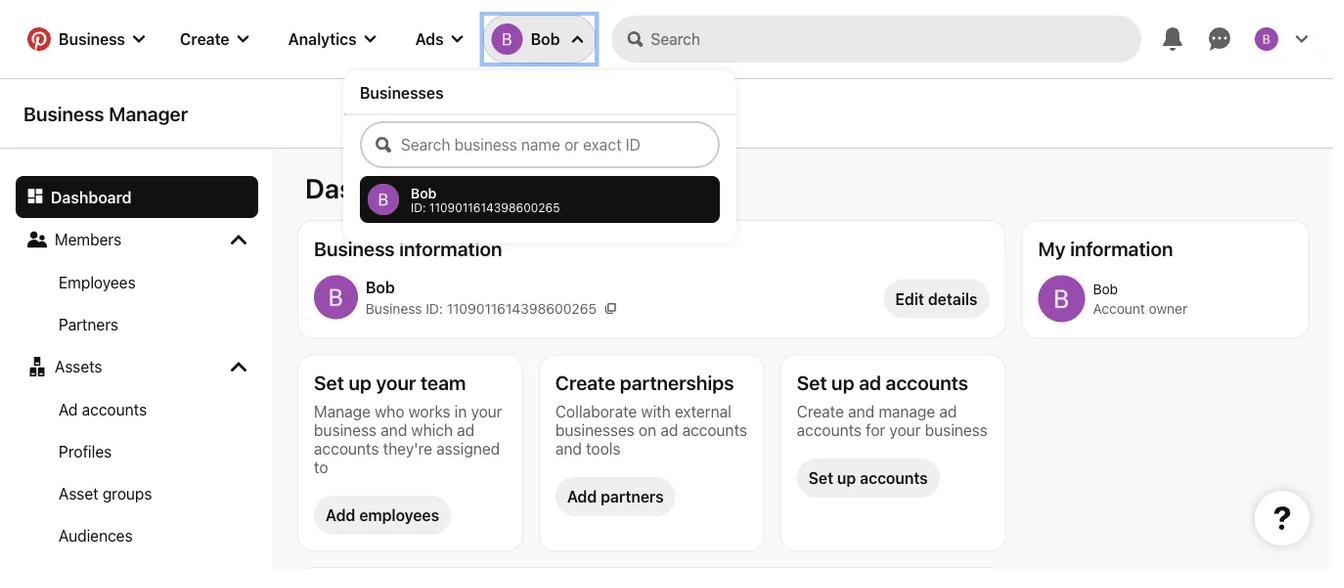 Task type: locate. For each thing, give the bounding box(es) containing it.
tools
[[586, 439, 621, 458]]

partners
[[601, 488, 664, 506]]

ad up the 'manage'
[[859, 371, 882, 394]]

accounts down for
[[860, 469, 929, 488]]

create left for
[[797, 402, 844, 421]]

edit
[[896, 290, 925, 308]]

ad right which
[[457, 421, 475, 439]]

0 horizontal spatial create
[[180, 30, 230, 48]]

2 vertical spatial bob image
[[1039, 275, 1086, 322]]

bob up business information
[[411, 185, 437, 201]]

your right in at the bottom
[[471, 402, 503, 421]]

more sections image inside the assets "dropdown button"
[[231, 359, 247, 375]]

2 more sections image from the top
[[231, 359, 247, 375]]

create inside create "dropdown button"
[[180, 30, 230, 48]]

to
[[314, 458, 328, 477]]

add for your
[[326, 506, 356, 525]]

more sections image
[[231, 232, 247, 248], [231, 359, 247, 375]]

business
[[314, 421, 377, 439], [925, 421, 988, 439]]

create right business badge dropdown menu button icon
[[180, 30, 230, 48]]

bob image for bob account owner
[[1039, 275, 1086, 322]]

1 horizontal spatial create
[[556, 371, 616, 394]]

audiences
[[59, 527, 133, 545]]

2 horizontal spatial your
[[890, 421, 921, 439]]

account
[[1094, 301, 1146, 317]]

pinterest image
[[27, 27, 51, 51]]

and inside set up ad accounts create and manage ad accounts for your business
[[849, 402, 875, 421]]

dashboard up business information
[[305, 172, 442, 205]]

1 vertical spatial create
[[556, 371, 616, 394]]

your up who
[[376, 371, 416, 394]]

up for accounts
[[838, 469, 857, 488]]

primary navigation header navigation
[[12, 4, 1322, 244]]

1 vertical spatial id:
[[426, 300, 443, 316]]

dashboard
[[305, 172, 442, 205], [51, 188, 132, 206]]

accounts down the manage
[[314, 439, 379, 458]]

up inside set up your team manage who works in your business and which ad accounts they're assigned to
[[349, 371, 372, 394]]

dashboard button
[[16, 176, 258, 218]]

accounts up the 'manage'
[[886, 371, 969, 394]]

set up your team manage who works in your business and which ad accounts they're assigned to
[[314, 371, 503, 477]]

profiles
[[59, 442, 112, 461]]

works
[[409, 402, 451, 421]]

bob image
[[492, 23, 523, 55], [314, 275, 358, 319]]

set inside set up ad accounts create and manage ad accounts for your business
[[797, 371, 827, 394]]

who
[[375, 402, 405, 421]]

your
[[376, 371, 416, 394], [471, 402, 503, 421], [890, 421, 921, 439]]

2 business from the left
[[925, 421, 988, 439]]

up for ad
[[832, 371, 855, 394]]

set inside set up your team manage who works in your business and which ad accounts they're assigned to
[[314, 371, 344, 394]]

on
[[639, 421, 657, 439]]

information down bob id: 1109011614398600265
[[399, 237, 502, 260]]

my
[[1039, 237, 1066, 260]]

accounts inside the create partnerships collaborate with external businesses on ad accounts and tools
[[683, 421, 748, 439]]

accounts
[[886, 371, 969, 394], [82, 400, 147, 419], [683, 421, 748, 439], [797, 421, 862, 439], [314, 439, 379, 458], [860, 469, 929, 488]]

id: for business
[[426, 300, 443, 316]]

business right for
[[925, 421, 988, 439]]

1 information from the left
[[399, 237, 502, 260]]

up inside button
[[838, 469, 857, 488]]

dashboard inside button
[[51, 188, 132, 206]]

dashboard up members
[[51, 188, 132, 206]]

id:
[[411, 201, 426, 215], [426, 300, 443, 316]]

2 horizontal spatial bob image
[[1256, 27, 1279, 51]]

ad inside the create partnerships collaborate with external businesses on ad accounts and tools
[[661, 421, 679, 439]]

manage
[[879, 402, 936, 421]]

set inside button
[[809, 469, 834, 488]]

create up the collaborate
[[556, 371, 616, 394]]

create for create partnerships collaborate with external businesses on ad accounts and tools
[[556, 371, 616, 394]]

up inside set up ad accounts create and manage ad accounts for your business
[[832, 371, 855, 394]]

members button
[[16, 218, 258, 261]]

0 vertical spatial 1109011614398600265
[[429, 201, 560, 215]]

0 vertical spatial id:
[[411, 201, 426, 215]]

2 information from the left
[[1071, 237, 1174, 260]]

1 vertical spatial more sections image
[[231, 359, 247, 375]]

add down to at the left bottom of the page
[[326, 506, 356, 525]]

business up to at the left bottom of the page
[[314, 421, 377, 439]]

audiences button
[[16, 515, 258, 557]]

Search text field
[[651, 16, 1142, 63]]

2 horizontal spatial create
[[797, 402, 844, 421]]

bob image down business information
[[314, 275, 358, 319]]

create for create
[[180, 30, 230, 48]]

set for set up your team
[[314, 371, 344, 394]]

0 horizontal spatial bob image
[[368, 184, 399, 215]]

0 vertical spatial create
[[180, 30, 230, 48]]

0 horizontal spatial bob image
[[314, 275, 358, 319]]

bob button
[[484, 16, 595, 63]]

1 horizontal spatial bob image
[[492, 23, 523, 55]]

1 vertical spatial 1109011614398600265
[[447, 300, 597, 316]]

0 horizontal spatial dashboard
[[51, 188, 132, 206]]

businesses
[[556, 421, 635, 439]]

set
[[314, 371, 344, 394], [797, 371, 827, 394], [809, 469, 834, 488]]

1 horizontal spatial business
[[925, 421, 988, 439]]

business
[[59, 30, 125, 48], [23, 102, 104, 125], [314, 237, 395, 260], [366, 300, 422, 316]]

add left partners on the left bottom of the page
[[567, 488, 597, 506]]

details
[[929, 290, 978, 308]]

add partners
[[567, 488, 664, 506]]

team
[[421, 371, 466, 394]]

business inside button
[[59, 30, 125, 48]]

they're
[[383, 439, 433, 458]]

assigned
[[437, 439, 500, 458]]

information for my information
[[1071, 237, 1174, 260]]

create inside the create partnerships collaborate with external businesses on ad accounts and tools
[[556, 371, 616, 394]]

add
[[567, 488, 597, 506], [326, 506, 356, 525]]

bob up account
[[1094, 281, 1119, 297]]

and left which
[[381, 421, 407, 439]]

0 vertical spatial more sections image
[[231, 232, 247, 248]]

ads
[[416, 30, 444, 48]]

create partnerships collaborate with external businesses on ad accounts and tools
[[556, 371, 748, 458]]

set for set up ad accounts
[[797, 371, 827, 394]]

your right for
[[890, 421, 921, 439]]

id: up business information
[[411, 201, 426, 215]]

bob left account switcher arrow icon
[[531, 30, 560, 48]]

1 horizontal spatial and
[[556, 439, 582, 458]]

assets image
[[27, 357, 47, 377]]

accounts right the ad
[[82, 400, 147, 419]]

search icon image
[[628, 31, 643, 47]]

set up ad accounts create and manage ad accounts for your business
[[797, 371, 988, 439]]

2 vertical spatial create
[[797, 402, 844, 421]]

1109011614398600265 inside bob id: 1109011614398600265
[[429, 201, 560, 215]]

and left tools
[[556, 439, 582, 458]]

bob inside bob id: 1109011614398600265
[[411, 185, 437, 201]]

id: down business information
[[426, 300, 443, 316]]

1 business from the left
[[314, 421, 377, 439]]

and left the 'manage'
[[849, 402, 875, 421]]

business for business
[[59, 30, 125, 48]]

1109011614398600265
[[429, 201, 560, 215], [447, 300, 597, 316]]

0 horizontal spatial add
[[326, 506, 356, 525]]

and inside set up your team manage who works in your business and which ad accounts they're assigned to
[[381, 421, 407, 439]]

1109011614398600265 for business id: 1109011614398600265
[[447, 300, 597, 316]]

more sections image for employees
[[231, 232, 247, 248]]

bob image right ads dropdown button
[[492, 23, 523, 55]]

0 horizontal spatial and
[[381, 421, 407, 439]]

up
[[349, 371, 372, 394], [832, 371, 855, 394], [838, 469, 857, 488]]

manage
[[314, 402, 371, 421]]

0 vertical spatial bob image
[[492, 23, 523, 55]]

ad right the on
[[661, 421, 679, 439]]

information
[[399, 237, 502, 260], [1071, 237, 1174, 260]]

business badge dropdown menu button image
[[133, 33, 145, 45]]

partnerships
[[620, 371, 735, 394]]

accounts inside set up your team manage who works in your business and which ad accounts they're assigned to
[[314, 439, 379, 458]]

0 vertical spatial bob image
[[1256, 27, 1279, 51]]

id: inside bob id: 1109011614398600265
[[411, 201, 426, 215]]

bob image inside button
[[492, 23, 523, 55]]

bob
[[531, 30, 560, 48], [411, 185, 437, 201], [366, 278, 395, 296], [1094, 281, 1119, 297]]

id: for bob
[[411, 201, 426, 215]]

bob down business information
[[366, 278, 395, 296]]

0 horizontal spatial business
[[314, 421, 377, 439]]

information up "bob account owner"
[[1071, 237, 1174, 260]]

1 horizontal spatial add
[[567, 488, 597, 506]]

1 more sections image from the top
[[231, 232, 247, 248]]

accounts down partnerships
[[683, 421, 748, 439]]

my information
[[1039, 237, 1174, 260]]

create
[[180, 30, 230, 48], [556, 371, 616, 394], [797, 402, 844, 421]]

profiles button
[[16, 431, 258, 473]]

0 horizontal spatial information
[[399, 237, 502, 260]]

and
[[849, 402, 875, 421], [381, 421, 407, 439], [556, 439, 582, 458]]

set up accounts button
[[797, 459, 940, 498]]

1 vertical spatial bob image
[[368, 184, 399, 215]]

business for business information
[[314, 237, 395, 260]]

in
[[455, 402, 467, 421]]

1 vertical spatial bob image
[[314, 275, 358, 319]]

2 horizontal spatial and
[[849, 402, 875, 421]]

1 horizontal spatial information
[[1071, 237, 1174, 260]]

1 horizontal spatial bob image
[[1039, 275, 1086, 322]]

ad
[[859, 371, 882, 394], [940, 402, 958, 421], [457, 421, 475, 439], [661, 421, 679, 439]]

bob image
[[1256, 27, 1279, 51], [368, 184, 399, 215], [1039, 275, 1086, 322]]



Task type: describe. For each thing, give the bounding box(es) containing it.
ad right the 'manage'
[[940, 402, 958, 421]]

analytics button
[[273, 16, 392, 63]]

accounts left for
[[797, 421, 862, 439]]

which
[[412, 421, 453, 439]]

edit details
[[896, 290, 978, 308]]

1 horizontal spatial dashboard
[[305, 172, 442, 205]]

add partners button
[[556, 478, 676, 517]]

business manager
[[23, 102, 188, 125]]

businesses
[[360, 83, 444, 102]]

bob inside button
[[531, 30, 560, 48]]

1109011614398600265 for bob id: 1109011614398600265
[[429, 201, 560, 215]]

groups
[[103, 484, 152, 503]]

business inside set up your team manage who works in your business and which ad accounts they're assigned to
[[314, 421, 377, 439]]

employees button
[[16, 261, 258, 303]]

1 horizontal spatial your
[[471, 402, 503, 421]]

dashboard image
[[27, 188, 43, 204]]

collaborate
[[556, 402, 637, 421]]

employees
[[59, 273, 136, 292]]

business information
[[314, 237, 502, 260]]

bob account owner
[[1094, 281, 1188, 317]]

asset groups button
[[16, 473, 258, 515]]

set up accounts
[[809, 469, 929, 488]]

0 horizontal spatial your
[[376, 371, 416, 394]]

members
[[55, 230, 121, 249]]

analytics
[[288, 30, 357, 48]]

accounts inside button
[[860, 469, 929, 488]]

bob inside "bob account owner"
[[1094, 281, 1119, 297]]

and inside the create partnerships collaborate with external businesses on ad accounts and tools
[[556, 439, 582, 458]]

asset groups
[[59, 484, 152, 503]]

create button
[[164, 16, 265, 63]]

ad inside set up your team manage who works in your business and which ad accounts they're assigned to
[[457, 421, 475, 439]]

information for business information
[[399, 237, 502, 260]]

owner
[[1150, 301, 1188, 317]]

ad
[[59, 400, 78, 419]]

asset
[[59, 484, 98, 503]]

more sections image for ad accounts
[[231, 359, 247, 375]]

edit details button
[[884, 279, 990, 319]]

accounts inside button
[[82, 400, 147, 419]]

ad accounts
[[59, 400, 147, 419]]

your inside set up ad accounts create and manage ad accounts for your business
[[890, 421, 921, 439]]

business inside set up ad accounts create and manage ad accounts for your business
[[925, 421, 988, 439]]

up for your
[[349, 371, 372, 394]]

account switcher arrow icon image
[[572, 33, 584, 45]]

add employees button
[[314, 496, 451, 535]]

business button
[[16, 16, 157, 63]]

ads button
[[400, 16, 479, 63]]

add for collaborate
[[567, 488, 597, 506]]

Account search search field
[[360, 121, 720, 168]]

add employees
[[326, 506, 440, 525]]

business for business id: 1109011614398600265
[[366, 300, 422, 316]]

bob image for bob id: 1109011614398600265
[[368, 184, 399, 215]]

partners button
[[16, 303, 258, 345]]

people image
[[27, 230, 47, 250]]

for
[[866, 421, 886, 439]]

partners
[[59, 315, 118, 334]]

business for business manager
[[23, 102, 104, 125]]

business id: 1109011614398600265
[[366, 300, 597, 316]]

create inside set up ad accounts create and manage ad accounts for your business
[[797, 402, 844, 421]]

bob id: 1109011614398600265
[[411, 185, 560, 215]]

employees
[[359, 506, 440, 525]]

ad accounts button
[[16, 389, 258, 431]]

manager
[[109, 102, 188, 125]]

assets
[[55, 357, 102, 376]]

assets button
[[16, 345, 258, 389]]

external
[[675, 402, 732, 421]]

with
[[641, 402, 671, 421]]



Task type: vqa. For each thing, say whether or not it's contained in the screenshot.
trends Link
no



